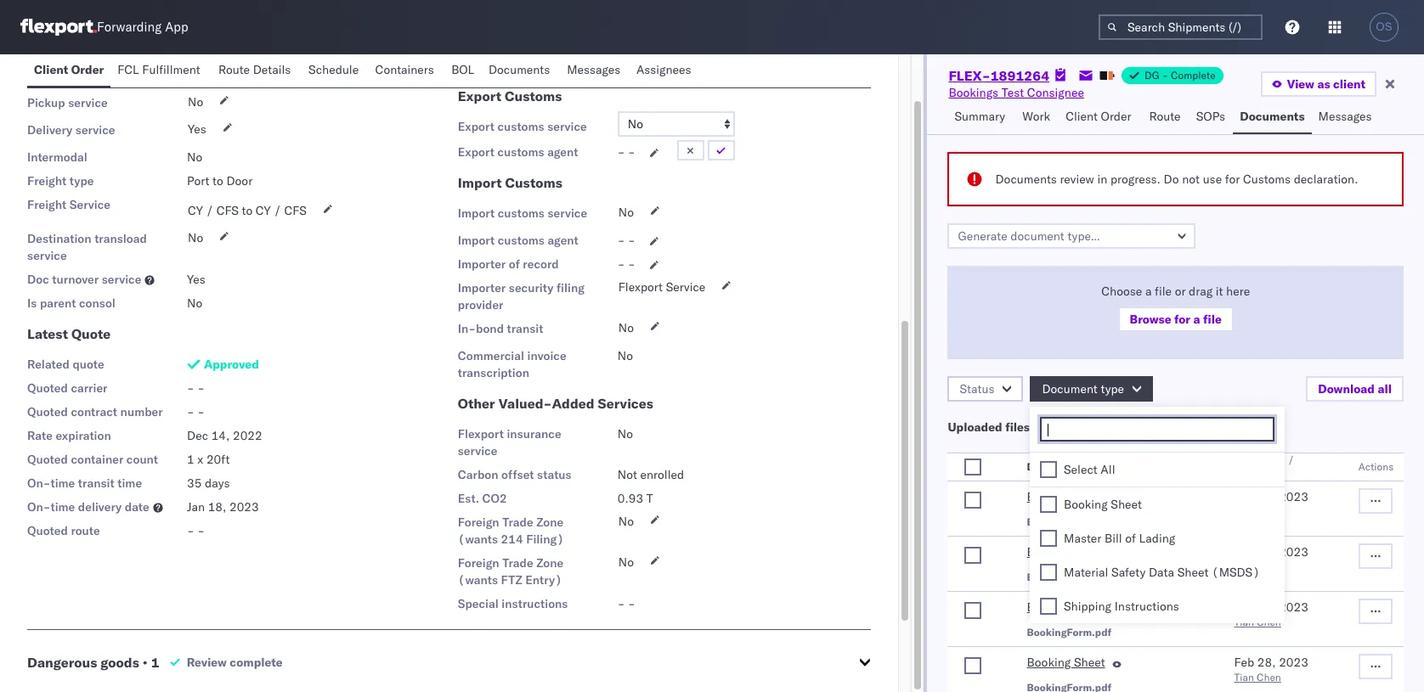 Task type: locate. For each thing, give the bounding box(es) containing it.
3 export from the top
[[458, 145, 495, 160]]

1 zone from the top
[[537, 515, 564, 530]]

importer for importer of record
[[458, 257, 506, 272]]

2 (wants from the top
[[458, 573, 498, 588]]

2 foreign from the top
[[458, 556, 500, 571]]

documents up export customs
[[489, 62, 550, 77]]

delivery service
[[27, 122, 115, 138]]

1 vertical spatial a
[[1194, 312, 1201, 327]]

export customs agent
[[458, 145, 578, 160]]

booking sheet link up the material at the bottom
[[1027, 544, 1106, 564]]

0 vertical spatial service
[[70, 197, 111, 213]]

flexport for importer security filing provider
[[619, 280, 663, 295]]

drag
[[1189, 284, 1213, 299]]

document left type at the bottom of page
[[1027, 461, 1078, 474]]

quoted for quoted carrier
[[27, 381, 68, 396]]

freight for freight service
[[27, 197, 67, 213]]

1 vertical spatial flexport
[[458, 427, 504, 442]]

0 vertical spatial trade
[[503, 515, 534, 530]]

bookings test consignee
[[949, 85, 1085, 100]]

agent
[[525, 58, 556, 73], [548, 145, 578, 160], [548, 233, 579, 248]]

bookingform.pdf up master at bottom right
[[1027, 516, 1112, 529]]

document inside document type / filename button
[[1027, 461, 1078, 474]]

forwarding
[[97, 19, 162, 35]]

3 customs from the top
[[498, 206, 545, 221]]

1 vertical spatial count
[[127, 452, 158, 468]]

other
[[458, 395, 495, 412]]

document type / filename button
[[1024, 457, 1201, 474]]

order down 'incoterms'
[[71, 62, 104, 77]]

1 x 20ft up 35 days
[[187, 452, 230, 468]]

destination for destination agent
[[458, 58, 522, 73]]

1 horizontal spatial route
[[1150, 109, 1181, 124]]

material
[[1064, 565, 1109, 580]]

list box
[[1030, 453, 1285, 624]]

assignees button
[[630, 54, 701, 88]]

shipping instructions
[[1064, 599, 1180, 614]]

documents
[[489, 62, 550, 77], [1240, 109, 1305, 124], [996, 172, 1057, 187]]

security
[[509, 281, 554, 296]]

2 importer from the top
[[458, 281, 506, 296]]

customs for export customs service
[[498, 119, 545, 134]]

0 vertical spatial bookingform.pdf
[[1027, 516, 1112, 529]]

0 vertical spatial export
[[458, 88, 502, 105]]

1 foreign from the top
[[458, 515, 500, 530]]

1 vertical spatial transit
[[78, 476, 114, 491]]

filing)
[[526, 532, 564, 547]]

summary button
[[948, 101, 1016, 134]]

1 vertical spatial (wants
[[458, 573, 498, 588]]

0 horizontal spatial documents button
[[482, 54, 560, 88]]

messages left assignees
[[567, 62, 621, 77]]

for
[[1226, 172, 1241, 187], [1175, 312, 1191, 327]]

1 vertical spatial route
[[1150, 109, 1181, 124]]

1 vertical spatial bookingform.pdf
[[1027, 571, 1112, 584]]

import customs
[[458, 174, 563, 191]]

time up on-time delivery date
[[51, 476, 75, 491]]

count left fcl
[[85, 68, 117, 83]]

0 vertical spatial type
[[70, 173, 94, 189]]

import
[[458, 174, 502, 191], [458, 206, 495, 221], [458, 233, 495, 248]]

1 horizontal spatial messages
[[1319, 109, 1373, 124]]

1 x 20ft
[[188, 67, 231, 82], [187, 452, 230, 468]]

service for doc turnover service
[[102, 272, 141, 287]]

customs for import customs
[[505, 174, 563, 191]]

agent for import customs
[[548, 233, 579, 248]]

foreign down est. co2
[[458, 515, 500, 530]]

1 horizontal spatial for
[[1226, 172, 1241, 187]]

zone inside foreign trade zone (wants ftz entry)
[[537, 556, 564, 571]]

route for route details
[[218, 62, 250, 77]]

0 vertical spatial zone
[[537, 515, 564, 530]]

for inside button
[[1175, 312, 1191, 327]]

1 vertical spatial of
[[1126, 531, 1137, 546]]

1 feb 28, 2023 tian chen from the top
[[1235, 545, 1309, 574]]

document inside document type button
[[1043, 382, 1098, 397]]

2 zone from the top
[[537, 556, 564, 571]]

zone up entry)
[[537, 556, 564, 571]]

material safety data sheet (msds)
[[1064, 565, 1261, 580]]

cy
[[188, 203, 203, 218], [256, 203, 271, 218]]

rate
[[27, 428, 53, 444]]

4 customs from the top
[[498, 233, 545, 248]]

1 vertical spatial agent
[[548, 145, 578, 160]]

booking sheet link down shipping
[[1027, 655, 1106, 675]]

dangerous goods • 1
[[27, 655, 160, 672]]

2 vertical spatial 1
[[151, 655, 160, 672]]

1 vertical spatial foreign
[[458, 556, 500, 571]]

export customs service
[[458, 119, 587, 134]]

1 vertical spatial x
[[197, 452, 203, 468]]

3 import from the top
[[458, 233, 495, 248]]

214
[[501, 532, 523, 547]]

2 vertical spatial feb 28, 2023 tian chen
[[1235, 655, 1309, 684]]

insurance
[[507, 427, 562, 442]]

7
[[1044, 420, 1051, 435]]

browse for a file button
[[1118, 307, 1234, 332]]

1 horizontal spatial transit
[[507, 321, 544, 337]]

4 quoted from the top
[[27, 524, 68, 539]]

freight service
[[27, 197, 111, 213]]

trade inside foreign trade zone (wants 214 filing)
[[503, 515, 534, 530]]

service inside 'destination transload service'
[[27, 248, 67, 264]]

agent up export customs
[[525, 58, 556, 73]]

on-
[[27, 476, 51, 491], [27, 500, 51, 515]]

not
[[1183, 172, 1200, 187]]

destination down freight service
[[27, 231, 91, 247]]

0 horizontal spatial client order button
[[27, 54, 111, 88]]

summary
[[955, 109, 1006, 124]]

service up doc
[[27, 248, 67, 264]]

None text field
[[1046, 423, 1273, 438]]

export for export customs
[[458, 88, 502, 105]]

documents button down view
[[1234, 101, 1312, 134]]

Search Shipments (/) text field
[[1099, 14, 1263, 40]]

order left route button
[[1101, 109, 1132, 124]]

import for import customs service
[[458, 206, 495, 221]]

os
[[1377, 20, 1393, 33]]

file down 'it'
[[1204, 312, 1222, 327]]

1 vertical spatial messages
[[1319, 109, 1373, 124]]

1 horizontal spatial documents button
[[1234, 101, 1312, 134]]

of down import customs agent
[[509, 257, 520, 272]]

messages button down client
[[1312, 101, 1382, 134]]

1 vertical spatial chen
[[1257, 616, 1282, 629]]

os button
[[1365, 8, 1404, 47]]

review
[[187, 655, 227, 671]]

0 horizontal spatial to
[[213, 173, 223, 189]]

customs up export customs service
[[505, 88, 562, 105]]

0 vertical spatial documents button
[[482, 54, 560, 88]]

flexport right filing
[[619, 280, 663, 295]]

filing
[[557, 281, 585, 296]]

container
[[71, 452, 124, 468]]

0 vertical spatial route
[[218, 62, 250, 77]]

2 vertical spatial documents
[[996, 172, 1057, 187]]

1 quoted from the top
[[27, 381, 68, 396]]

declaration.
[[1294, 172, 1359, 187]]

2 28, from the top
[[1258, 545, 1277, 560]]

client order down 'incoterms'
[[34, 62, 104, 77]]

0 vertical spatial client order button
[[27, 54, 111, 88]]

1 down the 'fob'
[[188, 67, 195, 82]]

service inside flexport insurance service
[[458, 444, 498, 459]]

1 horizontal spatial order
[[1101, 109, 1132, 124]]

0 horizontal spatial transit
[[78, 476, 114, 491]]

agent down export customs service
[[548, 145, 578, 160]]

transit down container
[[78, 476, 114, 491]]

(wants up special in the left of the page
[[458, 573, 498, 588]]

0 vertical spatial file
[[1155, 284, 1172, 299]]

2 export from the top
[[458, 119, 495, 134]]

zone up filing)
[[537, 515, 564, 530]]

delivery
[[78, 500, 122, 515]]

sheet up the material at the bottom
[[1074, 545, 1106, 560]]

1 horizontal spatial type
[[1101, 382, 1125, 397]]

0 vertical spatial (wants
[[458, 532, 498, 547]]

None checkbox
[[1041, 462, 1058, 479], [1041, 496, 1058, 513], [1041, 530, 1058, 547], [965, 547, 982, 564], [1041, 598, 1058, 615], [965, 603, 982, 620], [965, 658, 982, 675], [1041, 462, 1058, 479], [1041, 496, 1058, 513], [1041, 530, 1058, 547], [965, 547, 982, 564], [1041, 598, 1058, 615], [965, 603, 982, 620], [965, 658, 982, 675]]

for down or
[[1175, 312, 1191, 327]]

type up document type / filename button
[[1101, 382, 1125, 397]]

trade inside foreign trade zone (wants ftz entry)
[[503, 556, 534, 571]]

type inside document type button
[[1101, 382, 1125, 397]]

customs up importer of record
[[498, 233, 545, 248]]

None checkbox
[[965, 459, 982, 476], [965, 492, 982, 509], [1041, 564, 1058, 581], [965, 459, 982, 476], [965, 492, 982, 509], [1041, 564, 1058, 581]]

importer for importer security filing provider
[[458, 281, 506, 296]]

bookingform.pdf up shipping
[[1027, 571, 1112, 584]]

on-time transit time
[[27, 476, 142, 491]]

0 vertical spatial messages button
[[560, 54, 630, 88]]

bol
[[452, 62, 475, 77]]

transit down importer security filing provider
[[507, 321, 544, 337]]

foreign for foreign trade zone (wants ftz entry)
[[458, 556, 500, 571]]

1 vertical spatial document
[[1027, 461, 1078, 474]]

x down dec
[[197, 452, 203, 468]]

on- for on-time delivery date
[[27, 500, 51, 515]]

1 28, from the top
[[1258, 490, 1277, 505]]

2 customs from the top
[[498, 145, 545, 160]]

service up import customs agent
[[548, 206, 588, 221]]

x down the 'fob'
[[198, 67, 204, 82]]

messages button left assignees
[[560, 54, 630, 88]]

type
[[1080, 461, 1103, 474]]

import down import customs
[[458, 206, 495, 221]]

added
[[552, 395, 595, 412]]

0 vertical spatial flexport
[[619, 280, 663, 295]]

file left or
[[1155, 284, 1172, 299]]

offset
[[502, 468, 534, 483]]

service up export customs agent at the left of the page
[[548, 119, 587, 134]]

0 horizontal spatial client order
[[34, 62, 104, 77]]

0 horizontal spatial messages button
[[560, 54, 630, 88]]

2022
[[233, 428, 262, 444]]

document up 7
[[1043, 382, 1098, 397]]

route for route
[[1150, 109, 1181, 124]]

1 customs from the top
[[498, 119, 545, 134]]

customs up import customs agent
[[498, 206, 545, 221]]

1 vertical spatial on-
[[27, 500, 51, 515]]

file inside button
[[1204, 312, 1222, 327]]

on- up quoted route on the bottom of the page
[[27, 500, 51, 515]]

documents down view
[[1240, 109, 1305, 124]]

∙
[[1033, 420, 1041, 435]]

foreign inside foreign trade zone (wants 214 filing)
[[458, 515, 500, 530]]

quoted down related
[[27, 381, 68, 396]]

lading
[[1140, 531, 1176, 546]]

1 trade from the top
[[503, 515, 534, 530]]

0 horizontal spatial a
[[1146, 284, 1152, 299]]

agent for export customs
[[548, 145, 578, 160]]

route down dg at top right
[[1150, 109, 1181, 124]]

0 vertical spatial client order
[[34, 62, 104, 77]]

booking sheet link down select
[[1027, 489, 1106, 509]]

port to door
[[187, 173, 253, 189]]

1 chen from the top
[[1257, 561, 1282, 574]]

document for document type / filename
[[1027, 461, 1078, 474]]

3 chen from the top
[[1257, 672, 1282, 684]]

18,
[[208, 500, 226, 515]]

type for document type
[[1101, 382, 1125, 397]]

0 vertical spatial to
[[213, 173, 223, 189]]

1 horizontal spatial count
[[127, 452, 158, 468]]

other valued-added services
[[458, 395, 654, 412]]

customs for export customs agent
[[498, 145, 545, 160]]

0 vertical spatial transit
[[507, 321, 544, 337]]

foreign up special in the left of the page
[[458, 556, 500, 571]]

quoted for quoted route
[[27, 524, 68, 539]]

destination agent
[[458, 58, 556, 73]]

0 vertical spatial for
[[1226, 172, 1241, 187]]

1 vertical spatial importer
[[458, 281, 506, 296]]

1 feb from the top
[[1235, 490, 1255, 505]]

customs up import customs service
[[505, 174, 563, 191]]

(wants left 214
[[458, 532, 498, 547]]

2 tian from the top
[[1235, 616, 1255, 629]]

0 vertical spatial feb 28, 2023 tian chen
[[1235, 545, 1309, 574]]

1 horizontal spatial client
[[1066, 109, 1098, 124]]

1 vertical spatial tian
[[1235, 616, 1255, 629]]

freight right uat
[[644, 58, 685, 73]]

transit
[[507, 321, 544, 337], [78, 476, 114, 491]]

1 horizontal spatial destination
[[458, 58, 522, 73]]

client order down consignee
[[1066, 109, 1132, 124]]

flexport down other
[[458, 427, 504, 442]]

1 vertical spatial order
[[1101, 109, 1132, 124]]

in-bond transit
[[458, 321, 544, 337]]

(wants inside foreign trade zone (wants ftz entry)
[[458, 573, 498, 588]]

bookingform.pdf down shipping
[[1027, 627, 1112, 639]]

feb 28, 2023 tian chen
[[1235, 545, 1309, 574], [1235, 600, 1309, 629], [1235, 655, 1309, 684]]

type up freight service
[[70, 173, 94, 189]]

of right bill
[[1126, 531, 1137, 546]]

2 import from the top
[[458, 206, 495, 221]]

to down door at the top left of page
[[242, 203, 253, 218]]

count right container
[[127, 452, 158, 468]]

status
[[537, 468, 572, 483]]

0 vertical spatial client
[[34, 62, 68, 77]]

bill
[[1105, 531, 1123, 546]]

agent up record
[[548, 233, 579, 248]]

documents left review
[[996, 172, 1057, 187]]

import up importer of record
[[458, 233, 495, 248]]

time
[[51, 476, 75, 491], [117, 476, 142, 491], [51, 500, 75, 515]]

client down consignee
[[1066, 109, 1098, 124]]

1 horizontal spatial documents
[[996, 172, 1057, 187]]

1 horizontal spatial client order
[[1066, 109, 1132, 124]]

flexport inside flexport insurance service
[[458, 427, 504, 442]]

0 horizontal spatial order
[[71, 62, 104, 77]]

customs for import customs service
[[498, 206, 545, 221]]

(wants
[[458, 532, 498, 547], [458, 573, 498, 588]]

0 horizontal spatial type
[[70, 173, 94, 189]]

0 vertical spatial count
[[85, 68, 117, 83]]

not
[[618, 468, 637, 483]]

sheet right data at the bottom of page
[[1178, 565, 1209, 580]]

client
[[34, 62, 68, 77], [1066, 109, 1098, 124]]

1 vertical spatial client
[[1066, 109, 1098, 124]]

1
[[188, 67, 195, 82], [187, 452, 194, 468], [151, 655, 160, 672]]

service for destination transload service
[[27, 248, 67, 264]]

document
[[1043, 382, 1098, 397], [1027, 461, 1078, 474]]

complete
[[1172, 69, 1216, 82]]

importer inside importer security filing provider
[[458, 281, 506, 296]]

4 booking sheet link from the top
[[1027, 655, 1106, 675]]

transload
[[94, 231, 147, 247]]

freight for freight type
[[27, 173, 67, 189]]

documents button up export customs service
[[482, 54, 560, 88]]

to right the 'port'
[[213, 173, 223, 189]]

master bill of lading
[[1064, 531, 1176, 546]]

1 vertical spatial service
[[666, 280, 706, 295]]

0 horizontal spatial messages
[[567, 62, 621, 77]]

quoted container count
[[27, 452, 158, 468]]

3 28, from the top
[[1258, 600, 1277, 615]]

time for transit
[[51, 476, 75, 491]]

export down "bol" on the left of page
[[458, 88, 502, 105]]

a down drag
[[1194, 312, 1201, 327]]

1 up 35
[[187, 452, 194, 468]]

2 quoted from the top
[[27, 405, 68, 420]]

a right choose
[[1146, 284, 1152, 299]]

foreign inside foreign trade zone (wants ftz entry)
[[458, 556, 500, 571]]

flex-1891264 link
[[949, 67, 1050, 84]]

2 feb 28, 2023 tian chen from the top
[[1235, 600, 1309, 629]]

2 on- from the top
[[27, 500, 51, 515]]

flexport for other valued-added services
[[458, 427, 504, 442]]

trade
[[503, 515, 534, 530], [503, 556, 534, 571]]

destination up export customs
[[458, 58, 522, 73]]

1 vertical spatial trade
[[503, 556, 534, 571]]

1 on- from the top
[[27, 476, 51, 491]]

1 vertical spatial feb 28, 2023 tian chen
[[1235, 600, 1309, 629]]

messages down client
[[1319, 109, 1373, 124]]

0 vertical spatial yes
[[188, 122, 206, 137]]

client down 'incoterms'
[[34, 62, 68, 77]]

- -
[[618, 145, 636, 160], [618, 233, 636, 248], [618, 257, 636, 272], [187, 381, 205, 396], [187, 405, 205, 420], [187, 524, 205, 539], [618, 597, 636, 612]]

Generate document type... text field
[[948, 224, 1196, 249]]

quoted left route on the left of the page
[[27, 524, 68, 539]]

order
[[71, 62, 104, 77], [1101, 109, 1132, 124]]

3 quoted from the top
[[27, 452, 68, 468]]

quoted for quoted container count
[[27, 452, 68, 468]]

zone inside foreign trade zone (wants 214 filing)
[[537, 515, 564, 530]]

freight
[[644, 58, 685, 73], [27, 173, 67, 189], [27, 197, 67, 213]]

1 vertical spatial freight
[[27, 173, 67, 189]]

20ft down the 'fob'
[[207, 67, 231, 82]]

customs for export customs
[[505, 88, 562, 105]]

0 vertical spatial document
[[1043, 382, 1098, 397]]

2 vertical spatial chen
[[1257, 672, 1282, 684]]

flexport. image
[[20, 19, 97, 36]]

route
[[71, 524, 100, 539]]

1 importer from the top
[[458, 257, 506, 272]]

list box containing select all
[[1030, 453, 1285, 624]]

0 vertical spatial agent
[[525, 58, 556, 73]]

trade up ftz
[[503, 556, 534, 571]]

2 booking sheet link from the top
[[1027, 544, 1106, 564]]

0 horizontal spatial for
[[1175, 312, 1191, 327]]

0 vertical spatial foreign
[[458, 515, 500, 530]]

service for export customs service
[[548, 119, 587, 134]]

customs
[[498, 119, 545, 134], [498, 145, 545, 160], [498, 206, 545, 221], [498, 233, 545, 248]]

here
[[1227, 284, 1251, 299]]

freight down freight type
[[27, 197, 67, 213]]

0 horizontal spatial destination
[[27, 231, 91, 247]]

1 tian from the top
[[1235, 561, 1255, 574]]

2 chen from the top
[[1257, 616, 1282, 629]]

intermodal
[[27, 150, 87, 165]]

destination inside 'destination transload service'
[[27, 231, 91, 247]]

commercial invoice transcription
[[458, 349, 567, 381]]

client order button
[[27, 54, 111, 88], [1059, 101, 1143, 134]]

route details button
[[212, 54, 302, 88]]

1 (wants from the top
[[458, 532, 498, 547]]

0 vertical spatial chen
[[1257, 561, 1282, 574]]

2 trade from the top
[[503, 556, 534, 571]]

booking sheet link down the material at the bottom
[[1027, 599, 1106, 620]]

1 vertical spatial destination
[[27, 231, 91, 247]]

zone for foreign trade zone (wants 214 filing)
[[537, 515, 564, 530]]

0 horizontal spatial flexport
[[458, 427, 504, 442]]

consol
[[79, 296, 116, 311]]

0 vertical spatial destination
[[458, 58, 522, 73]]

as
[[1318, 77, 1331, 92]]

0 vertical spatial of
[[509, 257, 520, 272]]

1 export from the top
[[458, 88, 502, 105]]

service down container count
[[68, 95, 108, 111]]

(wants inside foreign trade zone (wants 214 filing)
[[458, 532, 498, 547]]

service for import customs service
[[548, 206, 588, 221]]

quoted down "rate"
[[27, 452, 68, 468]]

in-
[[458, 321, 476, 337]]

importer security filing provider
[[458, 281, 585, 313]]

booking up the material at the bottom
[[1027, 545, 1071, 560]]

0 horizontal spatial cfs
[[217, 203, 239, 218]]

export up import customs
[[458, 145, 495, 160]]

1 import from the top
[[458, 174, 502, 191]]

export down export customs
[[458, 119, 495, 134]]

app
[[165, 19, 188, 35]]

2 vertical spatial freight
[[27, 197, 67, 213]]

customs up export customs agent at the left of the page
[[498, 119, 545, 134]]

0 horizontal spatial cy
[[188, 203, 203, 218]]

service for flexport insurance service
[[458, 444, 498, 459]]

client order button down consignee
[[1059, 101, 1143, 134]]

quoted up "rate"
[[27, 405, 68, 420]]



Task type: describe. For each thing, give the bounding box(es) containing it.
0.93 t
[[618, 491, 653, 507]]

dangerous
[[27, 655, 97, 672]]

destination for destination transload service
[[27, 231, 91, 247]]

valued-
[[499, 395, 552, 412]]

3 feb from the top
[[1235, 600, 1255, 615]]

document type
[[1043, 382, 1125, 397]]

all
[[1378, 382, 1392, 397]]

containers
[[375, 62, 434, 77]]

(wants for foreign trade zone (wants ftz entry)
[[458, 573, 498, 588]]

status button
[[948, 377, 1024, 402]]

sheet up master bill of lading
[[1111, 497, 1143, 512]]

booking sheet up the material at the bottom
[[1027, 545, 1106, 560]]

download all button
[[1307, 377, 1404, 402]]

select
[[1064, 462, 1098, 478]]

parent
[[40, 296, 76, 311]]

booking down shipping
[[1027, 655, 1071, 671]]

days
[[205, 476, 230, 491]]

instructions
[[1115, 599, 1180, 614]]

sheet down shipping
[[1074, 655, 1106, 671]]

0 horizontal spatial file
[[1155, 284, 1172, 299]]

filename
[[1115, 461, 1159, 474]]

work
[[1023, 109, 1051, 124]]

is parent consol
[[27, 296, 116, 311]]

document type / filename
[[1027, 461, 1159, 474]]

instructions
[[502, 597, 568, 612]]

import for import customs
[[458, 174, 502, 191]]

view as client button
[[1261, 71, 1377, 97]]

actions
[[1359, 461, 1394, 474]]

carrier
[[71, 381, 107, 396]]

0 horizontal spatial client
[[34, 62, 68, 77]]

related quote
[[27, 357, 104, 372]]

foreign for foreign trade zone (wants 214 filing)
[[458, 515, 500, 530]]

importer of record
[[458, 257, 559, 272]]

service down pickup service
[[75, 122, 115, 138]]

0 vertical spatial 1 x 20ft
[[188, 67, 231, 82]]

2 horizontal spatial documents
[[1240, 109, 1305, 124]]

latest
[[27, 326, 68, 343]]

time up date
[[117, 476, 142, 491]]

dg
[[1145, 69, 1160, 82]]

2 bookingform.pdf from the top
[[1027, 571, 1112, 584]]

3 feb 28, 2023 tian chen from the top
[[1235, 655, 1309, 684]]

2 cfs from the left
[[284, 203, 307, 218]]

booking sheet down shipping
[[1027, 655, 1106, 671]]

booking sheet down select
[[1027, 490, 1106, 505]]

on- for on-time transit time
[[27, 476, 51, 491]]

/ inside button
[[1106, 461, 1112, 474]]

/ inside timestamp / user
[[1289, 454, 1295, 467]]

0 horizontal spatial count
[[85, 68, 117, 83]]

transcription
[[458, 366, 530, 381]]

destination transload service
[[27, 231, 147, 264]]

jan
[[187, 500, 205, 515]]

number
[[120, 405, 163, 420]]

client order for the top "client order" button
[[34, 62, 104, 77]]

view
[[1288, 77, 1315, 92]]

fcl fulfillment
[[118, 62, 200, 77]]

0 horizontal spatial documents
[[489, 62, 550, 77]]

view as client
[[1288, 77, 1366, 92]]

foreign trade zone (wants 214 filing)
[[458, 515, 564, 547]]

export customs
[[458, 88, 562, 105]]

browse
[[1130, 312, 1172, 327]]

1 vertical spatial to
[[242, 203, 253, 218]]

quoted contract number
[[27, 405, 163, 420]]

1 vertical spatial 1
[[187, 452, 194, 468]]

forwarding app link
[[20, 19, 188, 36]]

transit for time
[[78, 476, 114, 491]]

delivery
[[27, 122, 72, 138]]

1 vertical spatial 1 x 20ft
[[187, 452, 230, 468]]

0 vertical spatial x
[[198, 67, 204, 82]]

on-time delivery date
[[27, 500, 149, 515]]

import customs service
[[458, 206, 588, 221]]

import for import customs agent
[[458, 233, 495, 248]]

fcl fulfillment button
[[111, 54, 212, 88]]

port
[[187, 173, 210, 189]]

4 feb from the top
[[1235, 655, 1255, 671]]

service for freight service
[[70, 197, 111, 213]]

customs right the use
[[1244, 172, 1291, 187]]

documents review in progress. do not use for customs declaration.
[[996, 172, 1359, 187]]

3 bookingform.pdf from the top
[[1027, 627, 1112, 639]]

booking down select
[[1027, 490, 1071, 505]]

invoice
[[528, 349, 567, 364]]

review complete
[[187, 655, 283, 671]]

data
[[1149, 565, 1175, 580]]

safety
[[1112, 565, 1146, 580]]

trade for ftz
[[503, 556, 534, 571]]

latest quote
[[27, 326, 111, 343]]

dec
[[187, 428, 208, 444]]

timestamp / user button
[[1231, 451, 1325, 481]]

sheet down the material at the bottom
[[1074, 600, 1106, 615]]

files
[[1006, 420, 1030, 435]]

1 cfs from the left
[[217, 203, 239, 218]]

transit for bond
[[507, 321, 544, 337]]

fcl
[[118, 62, 139, 77]]

(wants for foreign trade zone (wants 214 filing)
[[458, 532, 498, 547]]

1 horizontal spatial of
[[1126, 531, 1137, 546]]

1 vertical spatial yes
[[187, 272, 206, 287]]

special instructions
[[458, 597, 568, 612]]

dec 14, 2022
[[187, 428, 262, 444]]

4 28, from the top
[[1258, 655, 1277, 671]]

sops button
[[1190, 101, 1234, 134]]

goods
[[101, 655, 139, 672]]

0 vertical spatial freight
[[644, 58, 685, 73]]

approved
[[204, 357, 259, 372]]

0 vertical spatial 20ft
[[207, 67, 231, 82]]

download
[[1319, 382, 1375, 397]]

3 booking sheet link from the top
[[1027, 599, 1106, 620]]

sheet down select all at the right bottom of page
[[1074, 490, 1106, 505]]

containers button
[[368, 54, 445, 88]]

0 horizontal spatial of
[[509, 257, 520, 272]]

foreign trade zone (wants ftz entry)
[[458, 556, 564, 588]]

select all
[[1064, 462, 1116, 478]]

1 cy from the left
[[188, 203, 203, 218]]

service for flexport service
[[666, 280, 706, 295]]

booking down the material at the bottom
[[1027, 600, 1071, 615]]

booking sheet down 'all'
[[1064, 497, 1143, 512]]

quoted for quoted contract number
[[27, 405, 68, 420]]

0 vertical spatial a
[[1146, 284, 1152, 299]]

jan 18, 2023
[[187, 500, 259, 515]]

flexport insurance service
[[458, 427, 562, 459]]

document for document type
[[1043, 382, 1098, 397]]

1 vertical spatial messages button
[[1312, 101, 1382, 134]]

bookings
[[949, 85, 999, 100]]

export for export customs service
[[458, 119, 495, 134]]

0 vertical spatial order
[[71, 62, 104, 77]]

14,
[[211, 428, 230, 444]]

0 vertical spatial 1
[[188, 67, 195, 82]]

master
[[1064, 531, 1102, 546]]

uat freight partner
[[618, 58, 731, 73]]

a inside the "browse for a file" button
[[1194, 312, 1201, 327]]

special
[[458, 597, 499, 612]]

client order for "client order" button to the bottom
[[1066, 109, 1132, 124]]

2 cy from the left
[[256, 203, 271, 218]]

est.
[[458, 491, 479, 507]]

fob
[[187, 44, 210, 60]]

1 vertical spatial client order button
[[1059, 101, 1143, 134]]

expiration
[[56, 428, 111, 444]]

booking sheet down the material at the bottom
[[1027, 600, 1106, 615]]

dg - complete
[[1145, 69, 1216, 82]]

uploaded
[[948, 420, 1003, 435]]

uploaded files ∙ 7
[[948, 420, 1051, 435]]

type for freight type
[[70, 173, 94, 189]]

3 tian from the top
[[1235, 672, 1255, 684]]

2 feb from the top
[[1235, 545, 1255, 560]]

trade for 214
[[503, 515, 534, 530]]

1 booking sheet link from the top
[[1027, 489, 1106, 509]]

export for export customs agent
[[458, 145, 495, 160]]

entry)
[[526, 573, 563, 588]]

1 vertical spatial documents button
[[1234, 101, 1312, 134]]

1 vertical spatial 20ft
[[206, 452, 230, 468]]

customs for import customs agent
[[498, 233, 545, 248]]

bookings test consignee link
[[949, 84, 1085, 101]]

feb 28, 2023
[[1235, 490, 1309, 505]]

1 bookingform.pdf from the top
[[1027, 516, 1112, 529]]

carbon offset status
[[458, 468, 572, 483]]

zone for foreign trade zone (wants ftz entry)
[[537, 556, 564, 571]]

time for delivery
[[51, 500, 75, 515]]

use
[[1203, 172, 1223, 187]]

route details
[[218, 62, 291, 77]]

booking up master at bottom right
[[1064, 497, 1108, 512]]



Task type: vqa. For each thing, say whether or not it's contained in the screenshot.
topmost On-
yes



